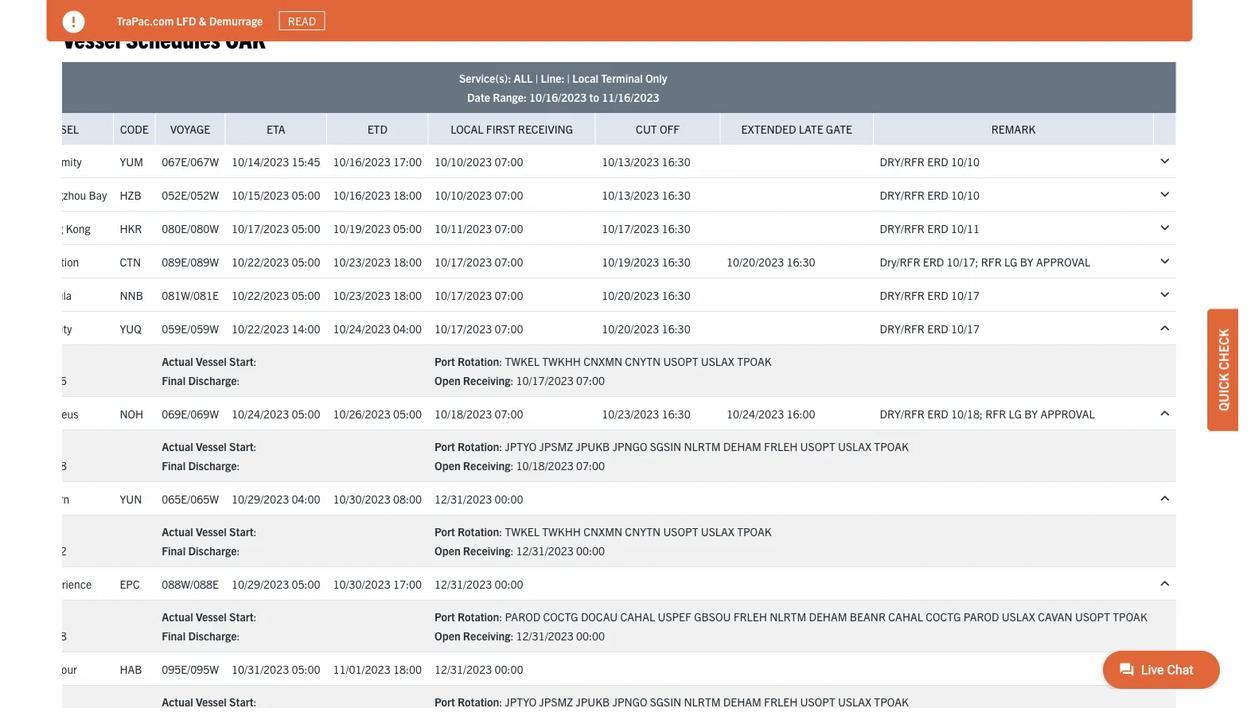 Task type: vqa. For each thing, say whether or not it's contained in the screenshot.


Task type: locate. For each thing, give the bounding box(es) containing it.
1 vertical spatial ym
[[13, 321, 29, 335]]

1 vertical spatial 10/18/2023
[[516, 458, 574, 473]]

tpoak inside the port rotation : parod coctg docau cahal uspef gbsou frleh nlrtm deham beanr cahal coctg parod uslax cavan usopt tpoak open receiving : 12/31/2023 00:00
[[1113, 610, 1148, 624]]

by right '10/17;'
[[1020, 254, 1034, 269]]

10/23/2023 18:00 up 10/24/2023 04:00
[[333, 288, 422, 302]]

actual down 069e/069w
[[162, 439, 193, 454]]

dry/rfr erd 10/17 for 10/24/2023 04:00
[[880, 321, 980, 335]]

nlrtm inside the port rotation : jptyo jpsmz jpukb jpngo sgsin nlrtm deham frleh usopt uslax tpoak open receiving : 10/18/2023 07:00
[[684, 439, 721, 454]]

07:00 for 081w/081e
[[495, 288, 523, 302]]

1 vertical spatial cnytn
[[625, 525, 661, 539]]

approval for dry/rfr erd 10/18; rfr lg by approval
[[1041, 406, 1095, 421]]

12/31/2023 inside the port rotation : parod coctg docau cahal uspef gbsou frleh nlrtm deham beanr cahal coctg parod uslax cavan usopt tpoak open receiving : 12/31/2023 00:00
[[516, 629, 574, 643]]

05:00 for 080e/080w
[[292, 221, 320, 235]]

2 discharge from the top
[[188, 458, 237, 473]]

1 horizontal spatial 10/19/2023
[[602, 254, 659, 269]]

18:00 down 10/19/2023 05:00
[[393, 254, 422, 269]]

2 cnxmn from the top
[[584, 525, 623, 539]]

1 horizontal spatial local
[[572, 71, 599, 85]]

1 vertical spatial 10/13/2023
[[602, 187, 659, 202]]

0 vertical spatial 10/10/2023 07:00
[[435, 154, 523, 168]]

twkel inside port rotation : twkel twkhh cnxmn cnytn usopt uslax tpoak open receiving : 10/17/2023 07:00
[[505, 354, 540, 369]]

start down 10/22/2023 14:00
[[229, 354, 254, 369]]

nlrtm right gbsou
[[770, 610, 806, 624]]

one harbour
[[13, 662, 77, 676]]

0 horizontal spatial 10/19/2023
[[333, 221, 391, 235]]

095e/095w
[[162, 662, 219, 676]]

10/24/2023 04:00
[[333, 321, 422, 335]]

065e/065w
[[162, 491, 219, 506]]

1 10/29/2023 from the top
[[232, 491, 289, 506]]

1 twkhh from the top
[[542, 354, 581, 369]]

10/29/2023 right 088w/088e
[[232, 577, 289, 591]]

2 10/23/2023 18:00 from the top
[[333, 288, 422, 302]]

0 vertical spatial lg
[[1005, 254, 1018, 269]]

0 vertical spatial approval
[[1036, 254, 1091, 269]]

0 vertical spatial 04:00
[[393, 321, 422, 335]]

actual vessel start : final discharge : down 059e/059w
[[162, 354, 257, 388]]

10/16/2023 down the 10/16/2023 17:00
[[333, 187, 391, 202]]

final for : 9462732
[[162, 544, 186, 558]]

1 vertical spatial 10/30/2023
[[333, 577, 391, 591]]

1 vertical spatial 10/23/2023
[[333, 288, 391, 302]]

12/31/2023 for 17:00
[[435, 577, 492, 591]]

deham inside the port rotation : parod coctg docau cahal uspef gbsou frleh nlrtm deham beanr cahal coctg parod uslax cavan usopt tpoak open receiving : 12/31/2023 00:00
[[809, 610, 847, 624]]

10/10/2023 down first
[[435, 154, 492, 168]]

10/22/2023 05:00 for 081w/081e
[[232, 288, 320, 302]]

1 vertical spatial 10/20/2023
[[602, 288, 659, 302]]

10/18/2023 inside the port rotation : jptyo jpsmz jpukb jpngo sgsin nlrtm deham frleh usopt uslax tpoak open receiving : 10/18/2023 07:00
[[516, 458, 574, 473]]

lg right 10/18;
[[1009, 406, 1022, 421]]

10/15/2023
[[232, 187, 289, 202]]

17:00
[[393, 154, 422, 168], [393, 577, 422, 591]]

2 horizontal spatial 10/24/2023
[[727, 406, 784, 421]]

1 vertical spatial 10/13/2023 16:30
[[602, 187, 691, 202]]

4 open from the top
[[435, 629, 461, 643]]

05:00 down 10/17/2023 05:00
[[292, 254, 320, 269]]

10/13/2023 16:30 down cut
[[602, 154, 691, 168]]

rotation for port rotation : parod coctg docau cahal uspef gbsou frleh nlrtm deham beanr cahal coctg parod uslax cavan usopt tpoak open receiving : 12/31/2023 00:00
[[458, 610, 499, 624]]

1 parod from the left
[[505, 610, 541, 624]]

etd
[[367, 122, 388, 136]]

discharge up 088w/088e
[[188, 544, 237, 558]]

1 12/31/2023 00:00 from the top
[[435, 491, 523, 506]]

rotation inside the port rotation : parod coctg docau cahal uspef gbsou frleh nlrtm deham beanr cahal coctg parod uslax cavan usopt tpoak open receiving : 12/31/2023 00:00
[[458, 610, 499, 624]]

17:00 for 10/16/2023 17:00
[[393, 154, 422, 168]]

0 vertical spatial 10/17/2023 07:00
[[435, 254, 523, 269]]

1 vertical spatial 10/10/2023 07:00
[[435, 187, 523, 202]]

2 ym from the top
[[13, 321, 29, 335]]

1 10/10/2023 from the top
[[435, 154, 492, 168]]

1 mol from the top
[[13, 254, 36, 269]]

4 actual vessel start : final discharge : from the top
[[162, 610, 257, 643]]

0 vertical spatial 10/13/2023
[[602, 154, 659, 168]]

00:00
[[495, 491, 523, 506], [576, 544, 605, 558], [495, 577, 523, 591], [576, 629, 605, 643], [495, 662, 523, 676]]

final up 069e/069w
[[162, 373, 186, 388]]

1 18:00 from the top
[[393, 187, 422, 202]]

2 10/10/2023 from the top
[[435, 187, 492, 202]]

0 vertical spatial cnytn
[[625, 354, 661, 369]]

4 dry/rfr from the top
[[880, 288, 925, 302]]

16:30 for 080e/080w
[[662, 221, 691, 235]]

1 vertical spatial 10/22/2023
[[232, 288, 289, 302]]

port inside port rotation : twkel twkhh cnxmn cnytn usopt uslax tpoak open receiving : 10/17/2023 07:00
[[435, 354, 455, 369]]

parod left the 'cavan'
[[964, 610, 999, 624]]

erd
[[927, 154, 949, 168], [927, 187, 949, 202], [927, 221, 949, 235], [923, 254, 944, 269], [927, 288, 949, 302], [927, 321, 949, 335], [927, 406, 949, 421]]

ym left the ubiquity
[[13, 321, 29, 335]]

rotation inside the port rotation : jptyo jpsmz jpukb jpngo sgsin nlrtm deham frleh usopt uslax tpoak open receiving : 10/18/2023 07:00
[[458, 439, 499, 454]]

1 10/10 from the top
[[951, 154, 980, 168]]

2 dry/rfr erd 10/17 from the top
[[880, 321, 980, 335]]

10/16/2023 down etd
[[333, 154, 391, 168]]

3 10/22/2023 from the top
[[232, 321, 289, 335]]

line:
[[541, 71, 565, 85]]

3 discharge from the top
[[188, 544, 237, 558]]

port for port rotation : twkel twkhh cnxmn cnytn usopt uslax tpoak open receiving : 10/17/2023 07:00
[[435, 354, 455, 369]]

1 17:00 from the top
[[393, 154, 422, 168]]

10/10/2023 up '10/11/2023'
[[435, 187, 492, 202]]

2 10/30/2023 from the top
[[333, 577, 391, 591]]

erd for 052e/052w
[[927, 187, 949, 202]]

4 final from the top
[[162, 629, 186, 643]]

1 dry/rfr from the top
[[880, 154, 925, 168]]

deham left beanr
[[809, 610, 847, 624]]

10/23/2023 down 10/19/2023 05:00
[[333, 254, 391, 269]]

1 vertical spatial 10/29/2023
[[232, 577, 289, 591]]

2 actual vessel start : final discharge : from the top
[[162, 439, 257, 473]]

:
[[254, 354, 257, 369], [499, 354, 502, 369], [16, 373, 19, 388], [237, 373, 240, 388], [511, 373, 514, 388], [254, 439, 257, 454], [499, 439, 502, 454], [16, 458, 19, 473], [237, 458, 240, 473], [511, 458, 514, 473], [254, 525, 257, 539], [499, 525, 502, 539], [16, 544, 19, 558], [237, 544, 240, 558], [511, 544, 514, 558], [254, 610, 257, 624], [499, 610, 502, 624], [16, 629, 19, 643], [237, 629, 240, 643], [511, 629, 514, 643]]

10/19/2023 down 10/16/2023 18:00
[[333, 221, 391, 235]]

twkel inside port rotation : twkel twkhh cnxmn cnytn usopt uslax tpoak open receiving : 12/31/2023 00:00
[[505, 525, 540, 539]]

deham down 10/24/2023 16:00
[[723, 439, 762, 454]]

port for port rotation : parod coctg docau cahal uspef gbsou frleh nlrtm deham beanr cahal coctg parod uslax cavan usopt tpoak open receiving : 12/31/2023 00:00
[[435, 610, 455, 624]]

10/22/2023 05:00 up 10/22/2023 14:00
[[232, 288, 320, 302]]

0 vertical spatial 10/10
[[951, 154, 980, 168]]

frleh down 10/24/2023 16:00
[[764, 439, 798, 454]]

rotation for port rotation : twkel twkhh cnxmn cnytn usopt uslax tpoak open receiving : 10/17/2023 07:00
[[458, 354, 499, 369]]

| right line:
[[567, 71, 570, 85]]

1 dry/rfr erd 10/17 from the top
[[880, 288, 980, 302]]

0 vertical spatial 10/23/2023
[[333, 254, 391, 269]]

3 12/31/2023 00:00 from the top
[[435, 662, 523, 676]]

07:00 for 059e/059w
[[495, 321, 523, 335]]

open inside the port rotation : parod coctg docau cahal uspef gbsou frleh nlrtm deham beanr cahal coctg parod uslax cavan usopt tpoak open receiving : 12/31/2023 00:00
[[435, 629, 461, 643]]

coctg left docau
[[543, 610, 578, 624]]

10/22/2023 05:00 down 10/17/2023 05:00
[[232, 254, 320, 269]]

1 10/30/2023 from the top
[[333, 491, 391, 506]]

12/31/2023 for 08:00
[[435, 491, 492, 506]]

10/24/2023 for 10/24/2023 05:00
[[232, 406, 289, 421]]

5 dry/rfr from the top
[[880, 321, 925, 335]]

05:00 for 088w/088e
[[292, 577, 320, 591]]

1 vertical spatial 17:00
[[393, 577, 422, 591]]

07:00 inside the port rotation : jptyo jpsmz jpukb jpngo sgsin nlrtm deham frleh usopt uslax tpoak open receiving : 10/18/2023 07:00
[[576, 458, 605, 473]]

0 vertical spatial 10/17
[[951, 288, 980, 302]]

2 10/13/2023 16:30 from the top
[[602, 187, 691, 202]]

2 port from the top
[[435, 439, 455, 454]]

one left harbour
[[13, 662, 35, 676]]

10/13/2023 up 10/17/2023 16:30
[[602, 187, 659, 202]]

lg for 10/17;
[[1005, 254, 1018, 269]]

10/24/2023 right the 14:00
[[333, 321, 391, 335]]

1 horizontal spatial 04:00
[[393, 321, 422, 335]]

one for one orpheus
[[13, 406, 35, 421]]

10/10/2023 07:00 down first
[[435, 154, 523, 168]]

10/20/2023 16:30 for 04:00
[[602, 321, 691, 335]]

07:00 for 080e/080w
[[495, 221, 523, 235]]

1 10/22/2023 from the top
[[232, 254, 289, 269]]

3 start from the top
[[229, 525, 254, 539]]

twkhh
[[542, 354, 581, 369], [542, 525, 581, 539]]

10/23/2023 18:00 down 10/19/2023 05:00
[[333, 254, 422, 269]]

service(s): all | line: | local terminal only date range: 10/16/2023 to 11/16/2023
[[459, 71, 667, 104]]

10/17/2023
[[232, 221, 289, 235], [602, 221, 659, 235], [435, 254, 492, 269], [435, 288, 492, 302], [435, 321, 492, 335], [516, 373, 574, 388]]

10/20/2023 for 10/23/2023 18:00
[[602, 288, 659, 302]]

3 18:00 from the top
[[393, 288, 422, 302]]

0 vertical spatial frleh
[[764, 439, 798, 454]]

by
[[1020, 254, 1034, 269], [1025, 406, 1038, 421]]

cnytn inside port rotation : twkel twkhh cnxmn cnytn usopt uslax tpoak open receiving : 12/31/2023 00:00
[[625, 525, 661, 539]]

10/23/2023 up jpngo
[[602, 406, 659, 421]]

18:00 up 10/19/2023 05:00
[[393, 187, 422, 202]]

vessel for : 9462732
[[196, 525, 227, 539]]

2 vertical spatial 10/20/2023
[[602, 321, 659, 335]]

ym for ym ubiquity
[[13, 321, 29, 335]]

by for 10/18;
[[1025, 406, 1038, 421]]

discharge up 095e/095w
[[188, 629, 237, 643]]

0 vertical spatial 10/16/2023
[[529, 90, 587, 104]]

start
[[229, 354, 254, 369], [229, 439, 254, 454], [229, 525, 254, 539], [229, 610, 254, 624]]

actual vessel start : final discharge : up 088w/088e
[[162, 525, 257, 558]]

ym left unicorn
[[13, 491, 29, 506]]

0 horizontal spatial coctg
[[543, 610, 578, 624]]

remark
[[992, 122, 1036, 136]]

0 vertical spatial rfr
[[981, 254, 1002, 269]]

0 vertical spatial nlrtm
[[684, 439, 721, 454]]

2 10/29/2023 from the top
[[232, 577, 289, 591]]

actual vessel start : final discharge : for : 9462732
[[162, 525, 257, 558]]

tpoak
[[737, 354, 772, 369], [874, 439, 909, 454], [737, 525, 772, 539], [1113, 610, 1148, 624]]

1 vertical spatial 10/16/2023
[[333, 154, 391, 168]]

dry/rfr erd 10/18; rfr lg by approval
[[880, 406, 1095, 421]]

2 10/10/2023 07:00 from the top
[[435, 187, 523, 202]]

00:00 inside the port rotation : parod coctg docau cahal uspef gbsou frleh nlrtm deham beanr cahal coctg parod uslax cavan usopt tpoak open receiving : 12/31/2023 00:00
[[576, 629, 605, 643]]

start down 10/29/2023 05:00
[[229, 610, 254, 624]]

1 vertical spatial 10/22/2023 05:00
[[232, 288, 320, 302]]

| right all
[[535, 71, 538, 85]]

2 open from the top
[[435, 458, 461, 473]]

10/17 for 10/24/2023 04:00
[[951, 321, 980, 335]]

4 18:00 from the top
[[393, 662, 422, 676]]

oak
[[225, 23, 265, 54]]

uslax inside the port rotation : jptyo jpsmz jpukb jpngo sgsin nlrtm deham frleh usopt uslax tpoak open receiving : 10/18/2023 07:00
[[838, 439, 872, 454]]

10/20/2023 for 10/24/2023 04:00
[[602, 321, 659, 335]]

4 one from the top
[[13, 662, 35, 676]]

rotation inside port rotation : twkel twkhh cnxmn cnytn usopt uslax tpoak open receiving : 12/31/2023 00:00
[[458, 525, 499, 539]]

2 vertical spatial 10/16/2023
[[333, 187, 391, 202]]

0 vertical spatial 10/29/2023
[[232, 491, 289, 506]]

0 horizontal spatial 10/24/2023
[[232, 406, 289, 421]]

1 vertical spatial 04:00
[[292, 491, 320, 506]]

start down 10/29/2023 04:00
[[229, 525, 254, 539]]

10/13/2023 16:30 for 17:00
[[602, 154, 691, 168]]

05:00 left 10/30/2023 17:00
[[292, 577, 320, 591]]

16:30 for 052e/052w
[[662, 187, 691, 202]]

10/13/2023 for 10/16/2023 18:00
[[602, 187, 659, 202]]

0 vertical spatial 10/10/2023
[[435, 154, 492, 168]]

1 vertical spatial 10/17
[[951, 321, 980, 335]]

10/23/2023 up 10/24/2023 04:00
[[333, 288, 391, 302]]

6 dry/rfr from the top
[[880, 406, 925, 421]]

05:00 left 10/26/2023
[[292, 406, 320, 421]]

10/11/2023 07:00
[[435, 221, 523, 235]]

usopt right the 'cavan'
[[1075, 610, 1110, 624]]

0 vertical spatial 10/22/2023
[[232, 254, 289, 269]]

10/17/2023 07:00 for 089e/089w
[[435, 254, 523, 269]]

parod
[[505, 610, 541, 624], [964, 610, 999, 624]]

2 vertical spatial 10/17/2023 07:00
[[435, 321, 523, 335]]

10/17;
[[947, 254, 979, 269]]

1 rotation from the top
[[458, 354, 499, 369]]

0 horizontal spatial nlrtm
[[684, 439, 721, 454]]

vessel for : 9313008
[[196, 439, 227, 454]]

0 vertical spatial twkhh
[[542, 354, 581, 369]]

2 twkhh from the top
[[542, 525, 581, 539]]

1 vertical spatial nlrtm
[[770, 610, 806, 624]]

rfr right '10/17;'
[[981, 254, 1002, 269]]

4 discharge from the top
[[188, 629, 237, 643]]

10/10
[[951, 154, 980, 168], [951, 187, 980, 202]]

discharge
[[188, 373, 237, 388], [188, 458, 237, 473], [188, 544, 237, 558], [188, 629, 237, 643]]

one left hangzhou
[[13, 187, 35, 202]]

1 vertical spatial 10/23/2023 18:00
[[333, 288, 422, 302]]

nlrtm right sgsin
[[684, 439, 721, 454]]

10/23/2023 for 081w/081e
[[333, 288, 391, 302]]

1 horizontal spatial coctg
[[926, 610, 961, 624]]

receiving inside port rotation : twkel twkhh cnxmn cnytn usopt uslax tpoak open receiving : 10/17/2023 07:00
[[463, 373, 511, 388]]

1 cnxmn from the top
[[584, 354, 623, 369]]

actual vessel start : final discharge : down 088w/088e
[[162, 610, 257, 643]]

1 vertical spatial deham
[[809, 610, 847, 624]]

2 twkel from the top
[[505, 525, 540, 539]]

1 vertical spatial 12/31/2023 00:00
[[435, 577, 523, 591]]

1 horizontal spatial 10/24/2023
[[333, 321, 391, 335]]

0 horizontal spatial cahal
[[620, 610, 655, 624]]

3 ym from the top
[[13, 491, 29, 506]]

erd for 059e/059w
[[927, 321, 949, 335]]

10/16/2023
[[529, 90, 587, 104], [333, 154, 391, 168], [333, 187, 391, 202]]

1 10/17/2023 07:00 from the top
[[435, 254, 523, 269]]

05:00 down 10/15/2023 05:00
[[292, 221, 320, 235]]

0 vertical spatial by
[[1020, 254, 1034, 269]]

cahal
[[620, 610, 655, 624], [889, 610, 923, 624]]

10/19/2023
[[333, 221, 391, 235], [602, 254, 659, 269]]

experience
[[38, 577, 92, 591]]

2 rotation from the top
[[458, 439, 499, 454]]

04:00 for 10/24/2023 04:00
[[393, 321, 422, 335]]

10/22/2023
[[232, 254, 289, 269], [232, 288, 289, 302], [232, 321, 289, 335]]

0 vertical spatial 10/22/2023 05:00
[[232, 254, 320, 269]]

mol
[[13, 254, 36, 269], [13, 577, 36, 591]]

2 10/10 from the top
[[951, 187, 980, 202]]

one left the hong
[[13, 221, 35, 235]]

1 horizontal spatial 10/18/2023
[[516, 458, 574, 473]]

10/22/2023 down 10/17/2023 05:00
[[232, 254, 289, 269]]

10/22/2023 left the 14:00
[[232, 321, 289, 335]]

2 vertical spatial 10/20/2023 16:30
[[602, 321, 691, 335]]

0 vertical spatial ym
[[13, 154, 29, 168]]

usopt down 16:00
[[800, 439, 836, 454]]

2 vertical spatial 12/31/2023 00:00
[[435, 662, 523, 676]]

0 vertical spatial 10/23/2023 18:00
[[333, 254, 422, 269]]

00:00 for 10/30/2023 08:00
[[495, 491, 523, 506]]

2 10/13/2023 from the top
[[602, 187, 659, 202]]

0 vertical spatial mol
[[13, 254, 36, 269]]

1 10/10/2023 07:00 from the top
[[435, 154, 523, 168]]

sgsin
[[650, 439, 682, 454]]

0 vertical spatial cnxmn
[[584, 354, 623, 369]]

1 vertical spatial by
[[1025, 406, 1038, 421]]

1 one from the top
[[13, 187, 35, 202]]

00:00 for 10/30/2023 17:00
[[495, 577, 523, 591]]

10/10/2023 07:00 up 10/11/2023 07:00
[[435, 187, 523, 202]]

final up 065e/065w
[[162, 458, 186, 473]]

3 open from the top
[[435, 544, 461, 558]]

1 open from the top
[[435, 373, 461, 388]]

tpoak inside the port rotation : jptyo jpsmz jpukb jpngo sgsin nlrtm deham frleh usopt uslax tpoak open receiving : 10/18/2023 07:00
[[874, 439, 909, 454]]

3 actual vessel start : final discharge : from the top
[[162, 525, 257, 558]]

final up 088w/088e
[[162, 544, 186, 558]]

port inside the port rotation : jptyo jpsmz jpukb jpngo sgsin nlrtm deham frleh usopt uslax tpoak open receiving : 10/18/2023 07:00
[[435, 439, 455, 454]]

2 10/17 from the top
[[951, 321, 980, 335]]

2 12/31/2023 00:00 from the top
[[435, 577, 523, 591]]

dry/rfr erd 10/10 for 10/16/2023 17:00
[[880, 154, 980, 168]]

dry/rfr erd 10/10
[[880, 154, 980, 168], [880, 187, 980, 202]]

final for : 9333838
[[162, 629, 186, 643]]

3 final from the top
[[162, 544, 186, 558]]

cahal left 'uspef'
[[620, 610, 655, 624]]

dry/rfr for 10/24/2023 04:00
[[880, 321, 925, 335]]

orpheus
[[38, 406, 78, 421]]

1 vertical spatial twkhh
[[542, 525, 581, 539]]

12/31/2023 00:00
[[435, 491, 523, 506], [435, 577, 523, 591], [435, 662, 523, 676]]

2 10/22/2023 05:00 from the top
[[232, 288, 320, 302]]

11/01/2023
[[333, 662, 391, 676]]

1 discharge from the top
[[188, 373, 237, 388]]

local
[[572, 71, 599, 85], [451, 122, 484, 136]]

0 vertical spatial dry/rfr erd 10/10
[[880, 154, 980, 168]]

1 cnytn from the top
[[625, 354, 661, 369]]

10/24/2023 right 069e/069w
[[232, 406, 289, 421]]

10/31/2023
[[232, 662, 289, 676]]

dry/rfr for 10/26/2023 05:00
[[880, 406, 925, 421]]

actual down 088w/088e
[[162, 610, 193, 624]]

10/16/2023 down line:
[[529, 90, 587, 104]]

cavan
[[1038, 610, 1073, 624]]

3 rotation from the top
[[458, 525, 499, 539]]

10/30/2023 17:00
[[333, 577, 422, 591]]

0 vertical spatial 10/20/2023 16:30
[[727, 254, 815, 269]]

final
[[162, 373, 186, 388], [162, 458, 186, 473], [162, 544, 186, 558], [162, 629, 186, 643]]

3 one from the top
[[13, 406, 35, 421]]

frleh right gbsou
[[734, 610, 767, 624]]

4 rotation from the top
[[458, 610, 499, 624]]

0 vertical spatial deham
[[723, 439, 762, 454]]

receiving inside the port rotation : parod coctg docau cahal uspef gbsou frleh nlrtm deham beanr cahal coctg parod uslax cavan usopt tpoak open receiving : 12/31/2023 00:00
[[463, 629, 511, 643]]

hangzhou
[[38, 187, 86, 202]]

2 dry/rfr erd 10/10 from the top
[[880, 187, 980, 202]]

0 horizontal spatial parod
[[505, 610, 541, 624]]

2 vertical spatial ym
[[13, 491, 29, 506]]

2 actual from the top
[[162, 439, 193, 454]]

07:00 inside port rotation : twkel twkhh cnxmn cnytn usopt uslax tpoak open receiving : 10/17/2023 07:00
[[576, 373, 605, 388]]

05:00
[[292, 187, 320, 202], [292, 221, 320, 235], [393, 221, 422, 235], [292, 254, 320, 269], [292, 288, 320, 302], [292, 406, 320, 421], [393, 406, 422, 421], [292, 577, 320, 591], [292, 662, 320, 676]]

usopt up 10/23/2023 16:30
[[663, 354, 698, 369]]

2 vertical spatial 10/22/2023
[[232, 321, 289, 335]]

3 dry/rfr from the top
[[880, 221, 925, 235]]

16:30 for 069e/069w
[[662, 406, 691, 421]]

0 horizontal spatial local
[[451, 122, 484, 136]]

discharge for 9462706
[[188, 373, 237, 388]]

mol for mol experience
[[13, 577, 36, 591]]

0 horizontal spatial 04:00
[[292, 491, 320, 506]]

1 10/13/2023 from the top
[[602, 154, 659, 168]]

tpoak inside port rotation : twkel twkhh cnxmn cnytn usopt uslax tpoak open receiving : 12/31/2023 00:00
[[737, 525, 772, 539]]

vessel schedules oak
[[62, 23, 265, 54]]

discharge up 069e/069w
[[188, 373, 237, 388]]

0 vertical spatial local
[[572, 71, 599, 85]]

ym left the uniformity
[[13, 154, 29, 168]]

10/19/2023 down 10/17/2023 16:30
[[602, 254, 659, 269]]

final for : 9313008
[[162, 458, 186, 473]]

coctg right beanr
[[926, 610, 961, 624]]

2 coctg from the left
[[926, 610, 961, 624]]

actual down 059e/059w
[[162, 354, 193, 369]]

parod left docau
[[505, 610, 541, 624]]

discharge for 9333838
[[188, 629, 237, 643]]

start for : 9462732
[[229, 525, 254, 539]]

1 vertical spatial 10/10/2023
[[435, 187, 492, 202]]

0 vertical spatial twkel
[[505, 354, 540, 369]]

05:00 right 10/31/2023
[[292, 662, 320, 676]]

lg for 10/18;
[[1009, 406, 1022, 421]]

one hong kong
[[13, 221, 91, 235]]

1 horizontal spatial cahal
[[889, 610, 923, 624]]

18:00 for 10/13/2023 16:30
[[393, 187, 422, 202]]

10/23/2023 18:00 for 089e/089w
[[333, 254, 422, 269]]

1 10/17 from the top
[[951, 288, 980, 302]]

069e/069w
[[162, 406, 219, 421]]

0 horizontal spatial |
[[535, 71, 538, 85]]

1 vertical spatial mol
[[13, 577, 36, 591]]

4 start from the top
[[229, 610, 254, 624]]

10/22/2023 up 10/22/2023 14:00
[[232, 288, 289, 302]]

16:30 for 089e/089w
[[662, 254, 691, 269]]

18:00 up 10/24/2023 04:00
[[393, 288, 422, 302]]

10/29/2023 right 065e/065w
[[232, 491, 289, 506]]

dry/rfr erd 10/17 for 10/23/2023 18:00
[[880, 288, 980, 302]]

rfr right 10/18;
[[986, 406, 1006, 421]]

1 actual vessel start : final discharge : from the top
[[162, 354, 257, 388]]

twkel for 12/31/2023
[[505, 525, 540, 539]]

3 port from the top
[[435, 525, 455, 539]]

cut off
[[636, 122, 680, 136]]

1 vertical spatial dry/rfr erd 10/17
[[880, 321, 980, 335]]

deham
[[723, 439, 762, 454], [809, 610, 847, 624]]

1 horizontal spatial |
[[567, 71, 570, 85]]

07:00
[[495, 154, 523, 168], [495, 187, 523, 202], [495, 221, 523, 235], [495, 254, 523, 269], [495, 288, 523, 302], [495, 321, 523, 335], [576, 373, 605, 388], [495, 406, 523, 421], [576, 458, 605, 473]]

1 horizontal spatial deham
[[809, 610, 847, 624]]

1 dry/rfr erd 10/10 from the top
[[880, 154, 980, 168]]

10/29/2023
[[232, 491, 289, 506], [232, 577, 289, 591]]

by right 10/18;
[[1025, 406, 1038, 421]]

approval for dry/rfr erd 10/17; rfr lg by approval
[[1036, 254, 1091, 269]]

actual vessel start : final discharge : down 069e/069w
[[162, 439, 257, 473]]

1 vertical spatial frleh
[[734, 610, 767, 624]]

10/30/2023
[[333, 491, 391, 506], [333, 577, 391, 591]]

ym
[[13, 154, 29, 168], [13, 321, 29, 335], [13, 491, 29, 506]]

cahal right beanr
[[889, 610, 923, 624]]

nyk
[[13, 288, 34, 302]]

local left first
[[451, 122, 484, 136]]

10/13/2023 down cut
[[602, 154, 659, 168]]

creation
[[38, 254, 79, 269]]

1 actual from the top
[[162, 354, 193, 369]]

twkhh for 12/31/2023
[[542, 525, 581, 539]]

2 final from the top
[[162, 458, 186, 473]]

0 vertical spatial 10/19/2023
[[333, 221, 391, 235]]

05:00 for 069e/069w
[[292, 406, 320, 421]]

05:00 up the 14:00
[[292, 288, 320, 302]]

local up the to
[[572, 71, 599, 85]]

uslax inside the port rotation : parod coctg docau cahal uspef gbsou frleh nlrtm deham beanr cahal coctg parod uslax cavan usopt tpoak open receiving : 12/31/2023 00:00
[[1002, 610, 1035, 624]]

18:00 right 11/01/2023
[[393, 662, 422, 676]]

10/20/2023
[[727, 254, 784, 269], [602, 288, 659, 302], [602, 321, 659, 335]]

3 10/17/2023 07:00 from the top
[[435, 321, 523, 335]]

10/20/2023 16:30 for 18:00
[[602, 288, 691, 302]]

1 10/23/2023 18:00 from the top
[[333, 254, 422, 269]]

10/18/2023
[[435, 406, 492, 421], [516, 458, 574, 473]]

2 cahal from the left
[[889, 610, 923, 624]]

1 start from the top
[[229, 354, 254, 369]]

10/23/2023 18:00
[[333, 254, 422, 269], [333, 288, 422, 302]]

16:30 for 059e/059w
[[662, 321, 691, 335]]

off
[[660, 122, 680, 136]]

10/24/2023 left 16:00
[[727, 406, 784, 421]]

jptyo
[[505, 439, 537, 454]]

usopt down the port rotation : jptyo jpsmz jpukb jpngo sgsin nlrtm deham frleh usopt uslax tpoak open receiving : 10/18/2023 07:00
[[663, 525, 698, 539]]

2 dry/rfr from the top
[[880, 187, 925, 202]]

rotation inside port rotation : twkel twkhh cnxmn cnytn usopt uslax tpoak open receiving : 10/17/2023 07:00
[[458, 354, 499, 369]]

start for : 9462706
[[229, 354, 254, 369]]

1 vertical spatial 10/19/2023
[[602, 254, 659, 269]]

1 vertical spatial 10/17/2023 07:00
[[435, 288, 523, 302]]

local inside service(s): all | line: | local terminal only date range: 10/16/2023 to 11/16/2023
[[572, 71, 599, 85]]

dry/rfr for 10/16/2023 17:00
[[880, 154, 925, 168]]

1 vertical spatial approval
[[1041, 406, 1095, 421]]

discharge up 065e/065w
[[188, 458, 237, 473]]

start down 10/24/2023 05:00
[[229, 439, 254, 454]]

04:00 for 10/29/2023 04:00
[[292, 491, 320, 506]]

cnxmn inside port rotation : twkel twkhh cnxmn cnytn usopt uslax tpoak open receiving : 10/17/2023 07:00
[[584, 354, 623, 369]]

1 twkel from the top
[[505, 354, 540, 369]]

2 cnytn from the top
[[625, 525, 661, 539]]

cnxmn
[[584, 354, 623, 369], [584, 525, 623, 539]]

one left orpheus
[[13, 406, 35, 421]]

0 vertical spatial 17:00
[[393, 154, 422, 168]]

1 10/13/2023 16:30 from the top
[[602, 154, 691, 168]]

1 horizontal spatial parod
[[964, 610, 999, 624]]

: 9333838
[[16, 629, 67, 643]]

0 horizontal spatial deham
[[723, 439, 762, 454]]

bay
[[89, 187, 107, 202]]

2 | from the left
[[567, 71, 570, 85]]

1 vertical spatial 10/20/2023 16:30
[[602, 288, 691, 302]]

cnytn inside port rotation : twkel twkhh cnxmn cnytn usopt uslax tpoak open receiving : 10/17/2023 07:00
[[625, 354, 661, 369]]

04:00
[[393, 321, 422, 335], [292, 491, 320, 506]]

08:00
[[393, 491, 422, 506]]

11/01/2023 18:00
[[333, 662, 422, 676]]

4 actual from the top
[[162, 610, 193, 624]]

jpsmz
[[539, 439, 573, 454]]

12/31/2023 00:00 for 10/30/2023 08:00
[[435, 491, 523, 506]]

1 horizontal spatial nlrtm
[[770, 610, 806, 624]]

1 vertical spatial 10/10
[[951, 187, 980, 202]]

port inside port rotation : twkel twkhh cnxmn cnytn usopt uslax tpoak open receiving : 12/31/2023 00:00
[[435, 525, 455, 539]]

10/11/2023
[[435, 221, 492, 235]]

usopt
[[663, 354, 698, 369], [800, 439, 836, 454], [663, 525, 698, 539], [1075, 610, 1110, 624]]

lfd
[[176, 13, 196, 28]]

1 vertical spatial dry/rfr erd 10/10
[[880, 187, 980, 202]]

port inside the port rotation : parod coctg docau cahal uspef gbsou frleh nlrtm deham beanr cahal coctg parod uslax cavan usopt tpoak open receiving : 12/31/2023 00:00
[[435, 610, 455, 624]]

vessel for : 9462706
[[196, 354, 227, 369]]

1 final from the top
[[162, 373, 186, 388]]

2 start from the top
[[229, 439, 254, 454]]

erd for 089e/089w
[[923, 254, 944, 269]]

twkhh inside port rotation : twkel twkhh cnxmn cnytn usopt uslax tpoak open receiving : 10/17/2023 07:00
[[542, 354, 581, 369]]

2 10/17/2023 07:00 from the top
[[435, 288, 523, 302]]

cnxmn inside port rotation : twkel twkhh cnxmn cnytn usopt uslax tpoak open receiving : 12/31/2023 00:00
[[584, 525, 623, 539]]

10/13/2023 16:30 up 10/17/2023 16:30
[[602, 187, 691, 202]]

receiving inside port rotation : twkel twkhh cnxmn cnytn usopt uslax tpoak open receiving : 12/31/2023 00:00
[[463, 544, 511, 558]]

05:00 right 10/26/2023
[[393, 406, 422, 421]]

2 17:00 from the top
[[393, 577, 422, 591]]

late
[[799, 122, 824, 136]]

cnytn
[[625, 354, 661, 369], [625, 525, 661, 539]]

10/26/2023 05:00
[[333, 406, 422, 421]]

port rotation : twkel twkhh cnxmn cnytn usopt uslax tpoak open receiving : 12/31/2023 00:00
[[435, 525, 772, 558]]

2 mol from the top
[[13, 577, 36, 591]]

4 port from the top
[[435, 610, 455, 624]]

frleh inside the port rotation : parod coctg docau cahal uspef gbsou frleh nlrtm deham beanr cahal coctg parod uslax cavan usopt tpoak open receiving : 12/31/2023 00:00
[[734, 610, 767, 624]]

0 vertical spatial 10/30/2023
[[333, 491, 391, 506]]

10/17/2023 16:30
[[602, 221, 691, 235]]

1 10/22/2023 05:00 from the top
[[232, 254, 320, 269]]

mol down : 9462732
[[13, 577, 36, 591]]

10/24/2023 16:00
[[727, 406, 815, 421]]

10/14/2023 15:45
[[232, 154, 320, 168]]

05:00 for 081w/081e
[[292, 288, 320, 302]]

0 horizontal spatial 10/18/2023
[[435, 406, 492, 421]]

2 18:00 from the top
[[393, 254, 422, 269]]

3 actual from the top
[[162, 525, 193, 539]]

ym unicorn
[[13, 491, 69, 506]]

10/14/2023
[[232, 154, 289, 168]]

uslax inside port rotation : twkel twkhh cnxmn cnytn usopt uslax tpoak open receiving : 10/17/2023 07:00
[[701, 354, 735, 369]]

0 vertical spatial 10/13/2023 16:30
[[602, 154, 691, 168]]

final up 095e/095w
[[162, 629, 186, 643]]

jpngo
[[613, 439, 648, 454]]

0 vertical spatial 12/31/2023 00:00
[[435, 491, 523, 506]]

actual down 065e/065w
[[162, 525, 193, 539]]

mol up nyk
[[13, 254, 36, 269]]

05:00 down the 15:45
[[292, 187, 320, 202]]

lg right '10/17;'
[[1005, 254, 1018, 269]]

10/16/2023 for 10/16/2023 17:00
[[333, 154, 391, 168]]

twkhh inside port rotation : twkel twkhh cnxmn cnytn usopt uslax tpoak open receiving : 12/31/2023 00:00
[[542, 525, 581, 539]]

10/16/2023 for 10/16/2023 18:00
[[333, 187, 391, 202]]

1 vertical spatial local
[[451, 122, 484, 136]]

1 port from the top
[[435, 354, 455, 369]]

12/31/2023 00:00 for 10/30/2023 17:00
[[435, 577, 523, 591]]

2 one from the top
[[13, 221, 35, 235]]

erd for 069e/069w
[[927, 406, 949, 421]]

one for one hangzhou bay
[[13, 187, 35, 202]]

10/30/2023 for 10/30/2023 08:00
[[333, 491, 391, 506]]



Task type: describe. For each thing, give the bounding box(es) containing it.
quick check link
[[1207, 309, 1239, 431]]

harbour
[[38, 662, 77, 676]]

10/22/2023 for 059e/059w
[[232, 321, 289, 335]]

code
[[120, 122, 149, 136]]

open inside port rotation : twkel twkhh cnxmn cnytn usopt uslax tpoak open receiving : 10/17/2023 07:00
[[435, 373, 461, 388]]

10/26/2023
[[333, 406, 391, 421]]

10/19/2023 for 10/19/2023 05:00
[[333, 221, 391, 235]]

10/29/2023 05:00
[[232, 577, 320, 591]]

extended late gate
[[741, 122, 852, 136]]

first
[[486, 122, 515, 136]]

service(s):
[[459, 71, 511, 85]]

&
[[199, 13, 207, 28]]

nlrtm inside the port rotation : parod coctg docau cahal uspef gbsou frleh nlrtm deham beanr cahal coctg parod uslax cavan usopt tpoak open receiving : 12/31/2023 00:00
[[770, 610, 806, 624]]

nnb
[[120, 288, 143, 302]]

yuq
[[120, 321, 142, 335]]

05:00 down 10/16/2023 18:00
[[393, 221, 422, 235]]

10/17/2023 07:00 for 081w/081e
[[435, 288, 523, 302]]

actual vessel start : final discharge : for : 9333838
[[162, 610, 257, 643]]

dry/rfr
[[880, 254, 921, 269]]

089e/089w
[[162, 254, 219, 269]]

hong
[[38, 221, 63, 235]]

noh
[[120, 406, 143, 421]]

12/31/2023 inside port rotation : twkel twkhh cnxmn cnytn usopt uslax tpoak open receiving : 12/31/2023 00:00
[[516, 544, 574, 558]]

16:30 for 081w/081e
[[662, 288, 691, 302]]

080e/080w
[[162, 221, 219, 235]]

epc
[[120, 577, 140, 591]]

solid image
[[62, 11, 85, 33]]

0 vertical spatial 10/18/2023
[[435, 406, 492, 421]]

twkel for 10/17/2023
[[505, 354, 540, 369]]

uspef
[[658, 610, 692, 624]]

dry/rfr erd 10/10 for 10/16/2023 18:00
[[880, 187, 980, 202]]

mol for mol creation
[[13, 254, 36, 269]]

14:00
[[292, 321, 320, 335]]

9313008
[[22, 458, 67, 473]]

10/16/2023 18:00
[[333, 187, 422, 202]]

cnytn for : 10/17/2023 07:00
[[625, 354, 661, 369]]

only
[[645, 71, 667, 85]]

rotation for port rotation : twkel twkhh cnxmn cnytn usopt uslax tpoak open receiving : 12/31/2023 00:00
[[458, 525, 499, 539]]

eta
[[267, 122, 285, 136]]

by for 10/17;
[[1020, 254, 1034, 269]]

9462732
[[22, 544, 67, 558]]

081w/081e
[[162, 288, 219, 302]]

actual vessel start : final discharge : for : 9313008
[[162, 439, 257, 473]]

12/31/2023 00:00 for 11/01/2023 18:00
[[435, 662, 523, 676]]

10/31/2023 05:00
[[232, 662, 320, 676]]

10/22/2023 for 089e/089w
[[232, 254, 289, 269]]

16:00
[[787, 406, 815, 421]]

hzb
[[120, 187, 142, 202]]

10/23/2023 18:00 for 081w/081e
[[333, 288, 422, 302]]

1 | from the left
[[535, 71, 538, 85]]

frleh inside the port rotation : jptyo jpsmz jpukb jpngo sgsin nlrtm deham frleh usopt uslax tpoak open receiving : 10/18/2023 07:00
[[764, 439, 798, 454]]

15:45
[[292, 154, 320, 168]]

final for : 9462706
[[162, 373, 186, 388]]

cnxmn for : 12/31/2023 00:00
[[584, 525, 623, 539]]

18:00 for 10/19/2023 16:30
[[393, 254, 422, 269]]

start for : 9313008
[[229, 439, 254, 454]]

10/29/2023 for 10/29/2023 05:00
[[232, 577, 289, 591]]

067e/067w
[[162, 154, 219, 168]]

052e/052w
[[162, 187, 219, 202]]

ym ubiquity
[[13, 321, 72, 335]]

1 coctg from the left
[[543, 610, 578, 624]]

rfr for 10/17;
[[981, 254, 1002, 269]]

10/16/2023 inside service(s): all | line: | local terminal only date range: 10/16/2023 to 11/16/2023
[[529, 90, 587, 104]]

10/10/2023 07:00 for 17:00
[[435, 154, 523, 168]]

05:00 for 089e/089w
[[292, 254, 320, 269]]

07:00 for 089e/089w
[[495, 254, 523, 269]]

10/17 for 10/23/2023 18:00
[[951, 288, 980, 302]]

range:
[[493, 90, 527, 104]]

10/10 for 10/16/2023 18:00
[[951, 187, 980, 202]]

gate
[[826, 122, 852, 136]]

16:30 for 067e/067w
[[662, 154, 691, 168]]

rotation for port rotation : jptyo jpsmz jpukb jpngo sgsin nlrtm deham frleh usopt uslax tpoak open receiving : 10/18/2023 07:00
[[458, 439, 499, 454]]

00:00 for 11/01/2023 18:00
[[495, 662, 523, 676]]

check
[[1215, 329, 1231, 370]]

cnytn for : 12/31/2023 00:00
[[625, 525, 661, 539]]

receiving inside the port rotation : jptyo jpsmz jpukb jpngo sgsin nlrtm deham frleh usopt uslax tpoak open receiving : 10/18/2023 07:00
[[463, 458, 511, 473]]

ym for ym uniformity
[[13, 154, 29, 168]]

10/17/2023 05:00
[[232, 221, 320, 235]]

07:00 for 069e/069w
[[495, 406, 523, 421]]

07:00 for 052e/052w
[[495, 187, 523, 202]]

cnxmn for : 10/17/2023 07:00
[[584, 354, 623, 369]]

: 9462732
[[16, 544, 67, 558]]

port for port rotation : jptyo jpsmz jpukb jpngo sgsin nlrtm deham frleh usopt uslax tpoak open receiving : 10/18/2023 07:00
[[435, 439, 455, 454]]

erd for 080e/080w
[[927, 221, 949, 235]]

10/13/2023 16:30 for 18:00
[[602, 187, 691, 202]]

ym uniformity
[[13, 154, 82, 168]]

10/22/2023 for 081w/081e
[[232, 288, 289, 302]]

dry/rfr erd 10/11
[[880, 221, 980, 235]]

kong
[[66, 221, 91, 235]]

trapac.com lfd & demurrage
[[117, 13, 263, 28]]

usopt inside the port rotation : jptyo jpsmz jpukb jpngo sgsin nlrtm deham frleh usopt uslax tpoak open receiving : 10/18/2023 07:00
[[800, 439, 836, 454]]

open inside port rotation : twkel twkhh cnxmn cnytn usopt uslax tpoak open receiving : 12/31/2023 00:00
[[435, 544, 461, 558]]

vessel for : 9333838
[[196, 610, 227, 624]]

beanr
[[850, 610, 886, 624]]

00:00 inside port rotation : twkel twkhh cnxmn cnytn usopt uslax tpoak open receiving : 12/31/2023 00:00
[[576, 544, 605, 558]]

10/24/2023 for 10/24/2023 04:00
[[333, 321, 391, 335]]

open inside the port rotation : jptyo jpsmz jpukb jpngo sgsin nlrtm deham frleh usopt uslax tpoak open receiving : 10/18/2023 07:00
[[435, 458, 461, 473]]

port rotation : twkel twkhh cnxmn cnytn usopt uslax tpoak open receiving : 10/17/2023 07:00
[[435, 354, 772, 388]]

10/29/2023 for 10/29/2023 04:00
[[232, 491, 289, 506]]

one for one harbour
[[13, 662, 35, 676]]

10/17/2023 07:00 for 059e/059w
[[435, 321, 523, 335]]

uslax inside port rotation : twkel twkhh cnxmn cnytn usopt uslax tpoak open receiving : 12/31/2023 00:00
[[701, 525, 735, 539]]

tpoak inside port rotation : twkel twkhh cnxmn cnytn usopt uslax tpoak open receiving : 10/17/2023 07:00
[[737, 354, 772, 369]]

unicorn
[[31, 491, 69, 506]]

2 parod from the left
[[964, 610, 999, 624]]

0 vertical spatial 10/20/2023
[[727, 254, 784, 269]]

10/16/2023 17:00
[[333, 154, 422, 168]]

jpukb
[[576, 439, 610, 454]]

hkr
[[120, 221, 142, 235]]

10/17/2023 inside port rotation : twkel twkhh cnxmn cnytn usopt uslax tpoak open receiving : 10/17/2023 07:00
[[516, 373, 574, 388]]

gbsou
[[694, 610, 731, 624]]

2 vertical spatial 10/23/2023
[[602, 406, 659, 421]]

9462706
[[22, 373, 67, 388]]

terminal
[[601, 71, 643, 85]]

deham inside the port rotation : jptyo jpsmz jpukb jpngo sgsin nlrtm deham frleh usopt uslax tpoak open receiving : 10/18/2023 07:00
[[723, 439, 762, 454]]

mol experience
[[13, 577, 92, 591]]

demurrage
[[209, 13, 263, 28]]

uniformity
[[31, 154, 82, 168]]

059e/059w
[[162, 321, 219, 335]]

voyage
[[170, 122, 210, 136]]

10/24/2023 05:00
[[232, 406, 320, 421]]

rfr for 10/18;
[[986, 406, 1006, 421]]

: 9462706
[[16, 373, 67, 388]]

10/24/2023 for 10/24/2023 16:00
[[727, 406, 784, 421]]

usopt inside port rotation : twkel twkhh cnxmn cnytn usopt uslax tpoak open receiving : 10/17/2023 07:00
[[663, 354, 698, 369]]

17:00 for 10/30/2023 17:00
[[393, 577, 422, 591]]

schedules
[[126, 23, 220, 54]]

1 cahal from the left
[[620, 610, 655, 624]]

actual vessel start : final discharge : for : 9462706
[[162, 354, 257, 388]]

10/10 for 10/16/2023 17:00
[[951, 154, 980, 168]]

to
[[589, 90, 599, 104]]

088w/088e
[[162, 577, 219, 591]]

local first receiving
[[451, 122, 573, 136]]

10/18;
[[951, 406, 983, 421]]

11/16/2023
[[602, 90, 659, 104]]

actual for 9313008
[[162, 439, 193, 454]]

10/23/2023 for 089e/089w
[[333, 254, 391, 269]]

10/15/2023 05:00
[[232, 187, 320, 202]]

12/31/2023 for 18:00
[[435, 662, 492, 676]]

10/10/2023 07:00 for 18:00
[[435, 187, 523, 202]]

10/23/2023 16:30
[[602, 406, 691, 421]]

: 9313008
[[16, 458, 67, 473]]

actual for 9462732
[[162, 525, 193, 539]]

usopt inside the port rotation : parod coctg docau cahal uspef gbsou frleh nlrtm deham beanr cahal coctg parod uslax cavan usopt tpoak open receiving : 12/31/2023 00:00
[[1075, 610, 1110, 624]]

erd for 067e/067w
[[927, 154, 949, 168]]

date
[[467, 90, 490, 104]]

extended
[[741, 122, 796, 136]]

port for port rotation : twkel twkhh cnxmn cnytn usopt uslax tpoak open receiving : 12/31/2023 00:00
[[435, 525, 455, 539]]

usopt inside port rotation : twkel twkhh cnxmn cnytn usopt uslax tpoak open receiving : 12/31/2023 00:00
[[663, 525, 698, 539]]

read link
[[279, 11, 325, 30]]

discharge for 9313008
[[188, 458, 237, 473]]

10/30/2023 for 10/30/2023 17:00
[[333, 577, 391, 591]]

port rotation : parod coctg docau cahal uspef gbsou frleh nlrtm deham beanr cahal coctg parod uslax cavan usopt tpoak open receiving : 12/31/2023 00:00
[[435, 610, 1148, 643]]

ctn
[[120, 254, 141, 269]]

05:00 for 095e/095w
[[292, 662, 320, 676]]

one for one hong kong
[[13, 221, 35, 235]]

dry/rfr for 10/19/2023 05:00
[[880, 221, 925, 235]]

10/30/2023 08:00
[[333, 491, 422, 506]]

10/10/2023 for 17:00
[[435, 154, 492, 168]]

9333838
[[22, 629, 67, 643]]

one orpheus
[[13, 406, 78, 421]]



